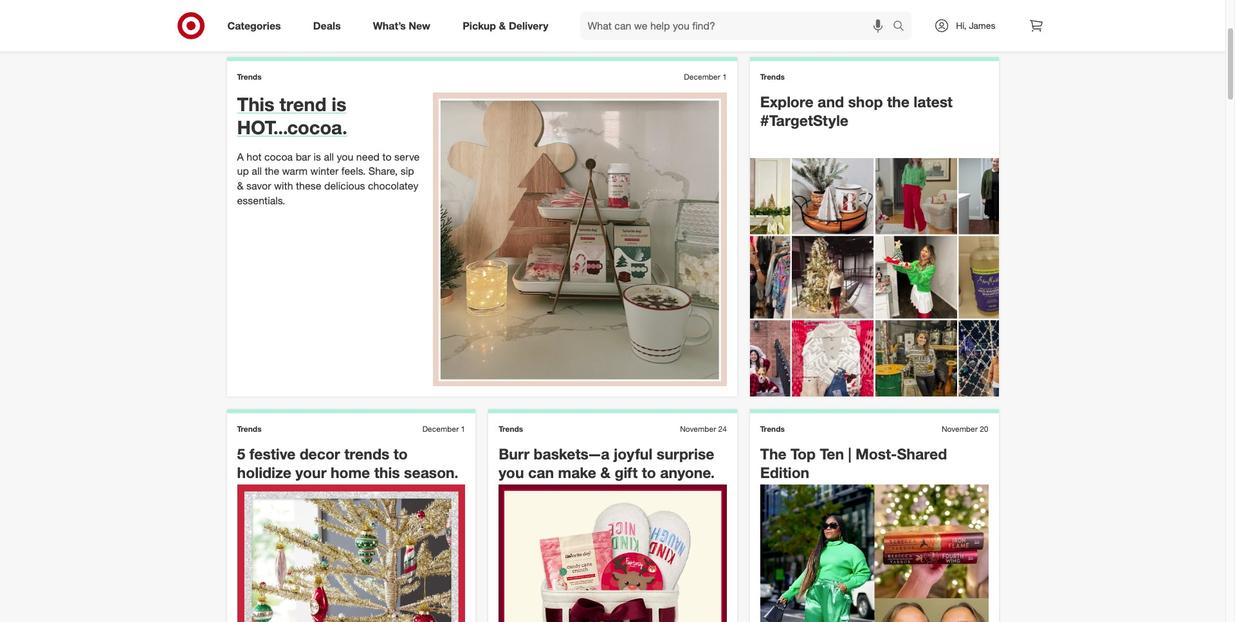 Task type: locate. For each thing, give the bounding box(es) containing it.
1 vertical spatial december 1
[[423, 425, 465, 434]]

you inside 'burr baskets—a joyful surprise you can make & gift to anyone.'
[[499, 464, 524, 482]]

0 horizontal spatial all
[[252, 165, 262, 178]]

0 horizontal spatial december 1
[[423, 425, 465, 434]]

) inside eat & drink ( 67 )
[[609, 22, 611, 32]]

0 vertical spatial the
[[887, 93, 910, 111]]

0 horizontal spatial december
[[423, 425, 459, 434]]

1 horizontal spatial december 1
[[684, 72, 727, 82]]

trends up the
[[760, 425, 785, 434]]

1 horizontal spatial to
[[394, 445, 408, 463]]

december up season.
[[423, 425, 459, 434]]

& right eat
[[566, 21, 572, 32]]

0 vertical spatial you
[[337, 150, 354, 163]]

1 horizontal spatial november
[[942, 425, 978, 434]]

0 horizontal spatial (
[[598, 22, 600, 32]]

share,
[[369, 165, 398, 178]]

0 vertical spatial december
[[684, 72, 721, 82]]

burr baskets—a joyful surprise you can make & gift to anyone.
[[499, 445, 715, 482]]

( right collections
[[688, 22, 690, 32]]

hot...cocoa.
[[237, 116, 347, 139]]

warm
[[282, 165, 308, 178]]

2 horizontal spatial to
[[642, 464, 656, 482]]

1 ( from the left
[[598, 22, 600, 32]]

james
[[969, 20, 996, 31]]

is right bar
[[314, 150, 321, 163]]

1 horizontal spatial 1
[[723, 72, 727, 82]]

december 1 for 5 festive decor trends to holidize your home this season. image
[[423, 425, 465, 434]]

the down cocoa
[[265, 165, 279, 178]]

0 horizontal spatial )
[[609, 22, 611, 32]]

1 horizontal spatial (
[[688, 22, 690, 32]]

1 horizontal spatial all
[[324, 150, 334, 163]]

all up winter
[[324, 150, 334, 163]]

0 horizontal spatial to
[[383, 150, 392, 163]]

trends up burr
[[499, 425, 523, 434]]

the
[[887, 93, 910, 111], [265, 165, 279, 178]]

0 horizontal spatial the
[[265, 165, 279, 178]]

) right "drink"
[[609, 22, 611, 32]]

0 horizontal spatial november
[[680, 425, 716, 434]]

1 vertical spatial is
[[314, 150, 321, 163]]

what's
[[373, 19, 406, 32]]

trends up 5
[[237, 425, 262, 434]]

0 horizontal spatial you
[[337, 150, 354, 163]]

collage of people showing off their #targetstyle image
[[750, 158, 999, 397]]

What can we help you find? suggestions appear below search field
[[580, 12, 897, 40]]

trends up explore in the top of the page
[[760, 72, 785, 82]]

1 horizontal spatial december
[[684, 72, 721, 82]]

you
[[337, 150, 354, 163], [499, 464, 524, 482]]

2 ( from the left
[[688, 22, 690, 32]]

1 for this trend is hot...cocoa. image
[[723, 72, 727, 82]]

decor
[[300, 445, 340, 463]]

search button
[[888, 12, 918, 42]]

the right shop
[[887, 93, 910, 111]]

(
[[598, 22, 600, 32], [688, 22, 690, 32]]

1 vertical spatial you
[[499, 464, 524, 482]]

67
[[600, 22, 609, 32]]

you inside 'a hot cocoa bar is all you need to serve up all the warm winter feels. share, sip & savor with these delicious chocolatey essentials.'
[[337, 150, 354, 163]]

need
[[356, 150, 380, 163]]

0 vertical spatial is
[[332, 93, 347, 116]]

1 horizontal spatial is
[[332, 93, 347, 116]]

the top ten | most-shared edition
[[760, 445, 947, 482]]

november
[[680, 425, 716, 434], [942, 425, 978, 434]]

43
[[690, 22, 699, 32]]

& left 'gift'
[[601, 464, 611, 482]]

december down 43
[[684, 72, 721, 82]]

burr baskets—a joyful surprise you can make & gift to anyone. image
[[499, 485, 727, 623]]

( inside collections ( 43 )
[[688, 22, 690, 32]]

ten
[[820, 445, 844, 463]]

& inside 'burr baskets—a joyful surprise you can make & gift to anyone.'
[[601, 464, 611, 482]]

all right up
[[252, 165, 262, 178]]

is right trend
[[332, 93, 347, 116]]

0 horizontal spatial 1
[[461, 425, 465, 434]]

is inside 'a hot cocoa bar is all you need to serve up all the warm winter feels. share, sip & savor with these delicious chocolatey essentials.'
[[314, 150, 321, 163]]

1 horizontal spatial )
[[699, 22, 701, 32]]

search
[[888, 20, 918, 33]]

make
[[558, 464, 596, 482]]

home
[[331, 464, 370, 482]]

most-
[[856, 445, 897, 463]]

eat & drink ( 67 )
[[551, 21, 611, 32]]

these
[[296, 180, 321, 193]]

top
[[791, 445, 816, 463]]

december
[[684, 72, 721, 82], [423, 425, 459, 434]]

1
[[723, 72, 727, 82], [461, 425, 465, 434]]

november left 24
[[680, 425, 716, 434]]

bar
[[296, 150, 311, 163]]

)
[[609, 22, 611, 32], [699, 22, 701, 32]]

to up this
[[394, 445, 408, 463]]

your
[[296, 464, 327, 482]]

can
[[528, 464, 554, 482]]

delicious
[[324, 180, 365, 193]]

0 horizontal spatial is
[[314, 150, 321, 163]]

to
[[383, 150, 392, 163], [394, 445, 408, 463], [642, 464, 656, 482]]

to up share,
[[383, 150, 392, 163]]

all
[[324, 150, 334, 163], [252, 165, 262, 178]]

november left 20
[[942, 425, 978, 434]]

deals link
[[302, 12, 357, 40]]

2 november from the left
[[942, 425, 978, 434]]

pickup
[[463, 19, 496, 32]]

pickup & delivery
[[463, 19, 549, 32]]

0 vertical spatial 1
[[723, 72, 727, 82]]

edition
[[760, 464, 810, 482]]

to right 'gift'
[[642, 464, 656, 482]]

&
[[499, 19, 506, 32], [566, 21, 572, 32], [237, 180, 244, 193], [601, 464, 611, 482]]

you down burr
[[499, 464, 524, 482]]

feels.
[[342, 165, 366, 178]]

1 vertical spatial 1
[[461, 425, 465, 434]]

5 festive decor trends to holidize your home this season. image
[[237, 485, 465, 623]]

2 ) from the left
[[699, 22, 701, 32]]

& down up
[[237, 180, 244, 193]]

this trend is hot...cocoa. image
[[433, 93, 727, 387]]

surprise
[[657, 445, 715, 463]]

5
[[237, 445, 245, 463]]

the inside 'a hot cocoa bar is all you need to serve up all the warm winter feels. share, sip & savor with these delicious chocolatey essentials.'
[[265, 165, 279, 178]]

1 vertical spatial december
[[423, 425, 459, 434]]

you up feels. on the left of the page
[[337, 150, 354, 163]]

trends for 5 festive decor trends to holidize your home this season.
[[237, 425, 262, 434]]

is
[[332, 93, 347, 116], [314, 150, 321, 163]]

december 1
[[684, 72, 727, 82], [423, 425, 465, 434]]

1 horizontal spatial the
[[887, 93, 910, 111]]

1 ) from the left
[[609, 22, 611, 32]]

december 1 up season.
[[423, 425, 465, 434]]

0 vertical spatial all
[[324, 150, 334, 163]]

december 1 down 43
[[684, 72, 727, 82]]

1 vertical spatial the
[[265, 165, 279, 178]]

trends
[[237, 72, 262, 82], [760, 72, 785, 82], [237, 425, 262, 434], [499, 425, 523, 434], [760, 425, 785, 434]]

november for burr baskets—a joyful surprise you can make & gift to anyone.
[[680, 425, 716, 434]]

1 horizontal spatial you
[[499, 464, 524, 482]]

shared
[[897, 445, 947, 463]]

0 vertical spatial december 1
[[684, 72, 727, 82]]

( inside eat & drink ( 67 )
[[598, 22, 600, 32]]

) right collections
[[699, 22, 701, 32]]

1 november from the left
[[680, 425, 716, 434]]

( right "drink"
[[598, 22, 600, 32]]



Task type: describe. For each thing, give the bounding box(es) containing it.
drink
[[575, 21, 596, 32]]

up
[[237, 165, 249, 178]]

5 festive decor trends to holidize your home this season.
[[237, 445, 459, 482]]

explore and shop the latest #targetstyle
[[760, 93, 953, 129]]

a
[[237, 150, 244, 163]]

season.
[[404, 464, 459, 482]]

& inside 'a hot cocoa bar is all you need to serve up all the warm winter feels. share, sip & savor with these delicious chocolatey essentials.'
[[237, 180, 244, 193]]

20
[[980, 425, 989, 434]]

) inside collections ( 43 )
[[699, 22, 701, 32]]

is inside this trend is hot...cocoa.
[[332, 93, 347, 116]]

hi, james
[[956, 20, 996, 31]]

burr
[[499, 445, 530, 463]]

festive
[[249, 445, 296, 463]]

trends
[[344, 445, 390, 463]]

delivery
[[509, 19, 549, 32]]

a hot cocoa bar is all you need to serve up all the warm winter feels. share, sip & savor with these delicious chocolatey essentials.
[[237, 150, 420, 207]]

this
[[374, 464, 400, 482]]

sip
[[401, 165, 414, 178]]

collections ( 43 )
[[641, 21, 701, 32]]

pickup & delivery link
[[452, 12, 565, 40]]

and
[[818, 93, 844, 111]]

anyone.
[[660, 464, 715, 482]]

|
[[848, 445, 852, 463]]

trends for burr baskets—a joyful surprise you can make & gift to anyone.
[[499, 425, 523, 434]]

chocolatey
[[368, 180, 419, 193]]

december for 5 festive decor trends to holidize your home this season. image
[[423, 425, 459, 434]]

trend
[[280, 93, 326, 116]]

eat
[[551, 21, 564, 32]]

the inside explore and shop the latest #targetstyle
[[887, 93, 910, 111]]

november 24
[[680, 425, 727, 434]]

with
[[274, 180, 293, 193]]

cocoa
[[264, 150, 293, 163]]

serve
[[395, 150, 420, 163]]

1 vertical spatial all
[[252, 165, 262, 178]]

the top ten | most-shared edition image
[[760, 485, 989, 623]]

what's new
[[373, 19, 431, 32]]

essentials.
[[237, 194, 285, 207]]

december 1 for this trend is hot...cocoa. image
[[684, 72, 727, 82]]

to inside 'a hot cocoa bar is all you need to serve up all the warm winter feels. share, sip & savor with these delicious chocolatey essentials.'
[[383, 150, 392, 163]]

winter
[[311, 165, 339, 178]]

this trend is hot...cocoa.
[[237, 93, 347, 139]]

& right pickup
[[499, 19, 506, 32]]

holidize
[[237, 464, 291, 482]]

collections
[[641, 21, 686, 32]]

#targetstyle
[[760, 111, 849, 129]]

latest
[[914, 93, 953, 111]]

december for this trend is hot...cocoa. image
[[684, 72, 721, 82]]

to inside 'burr baskets—a joyful surprise you can make & gift to anyone.'
[[642, 464, 656, 482]]

baskets—a
[[534, 445, 610, 463]]

november 20
[[942, 425, 989, 434]]

hi,
[[956, 20, 967, 31]]

trends up this
[[237, 72, 262, 82]]

trends for the top ten | most-shared edition
[[760, 425, 785, 434]]

explore
[[760, 93, 814, 111]]

what's new link
[[362, 12, 447, 40]]

savor
[[246, 180, 271, 193]]

joyful
[[614, 445, 653, 463]]

to inside 5 festive decor trends to holidize your home this season.
[[394, 445, 408, 463]]

the
[[760, 445, 787, 463]]

categories
[[227, 19, 281, 32]]

gift
[[615, 464, 638, 482]]

new
[[409, 19, 431, 32]]

24
[[718, 425, 727, 434]]

hot
[[247, 150, 262, 163]]

shop
[[848, 93, 883, 111]]

1 for 5 festive decor trends to holidize your home this season. image
[[461, 425, 465, 434]]

november for the top ten | most-shared edition
[[942, 425, 978, 434]]

categories link
[[217, 12, 297, 40]]

deals
[[313, 19, 341, 32]]

this
[[237, 93, 274, 116]]



Task type: vqa. For each thing, say whether or not it's contained in the screenshot.
the collections ( 43 )
yes



